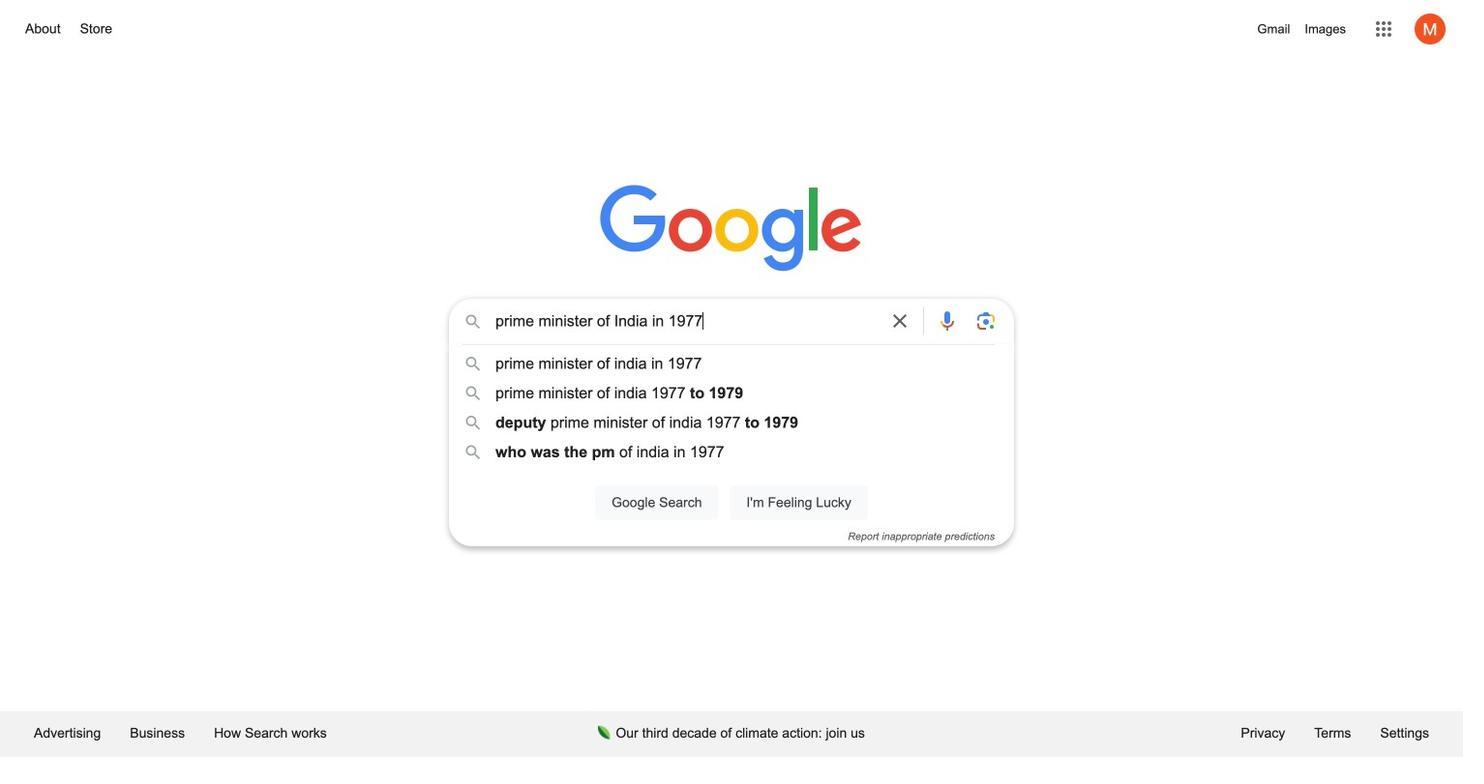 Task type: describe. For each thing, give the bounding box(es) containing it.
search by voice image
[[936, 310, 959, 333]]

google image
[[600, 185, 863, 274]]



Task type: vqa. For each thing, say whether or not it's contained in the screenshot.
search by voice Icon
yes



Task type: locate. For each thing, give the bounding box(es) containing it.
Search text field
[[496, 311, 877, 337]]

I'm Feeling Lucky submit
[[730, 486, 868, 521]]

search by image image
[[975, 310, 998, 333]]

list box
[[449, 349, 1014, 468]]

None search field
[[19, 293, 1444, 547]]



